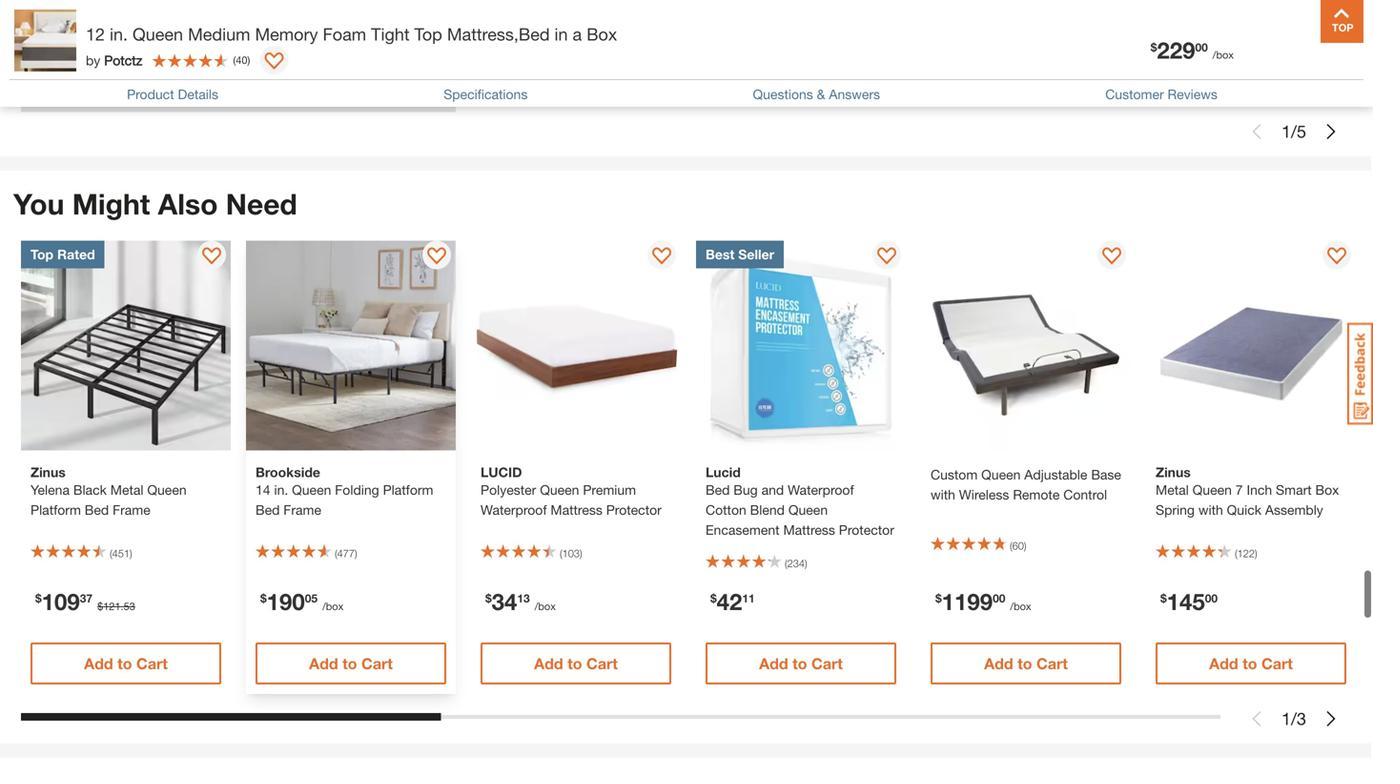 Task type: vqa. For each thing, say whether or not it's contained in the screenshot.
Free & Easy Returns In Store or Online Return this item within 90 days of purchase. Read Return Policy
no



Task type: describe. For each thing, give the bounding box(es) containing it.
frame for 190
[[284, 502, 321, 518]]

190
[[267, 588, 305, 615]]

( for zinus yelena black metal queen platform bed frame
[[110, 547, 112, 560]]

reviews
[[1168, 86, 1218, 102]]

need
[[226, 187, 297, 221]]

bed for 190
[[256, 502, 280, 518]]

base
[[1091, 467, 1121, 483]]

00 for 1199
[[993, 592, 1006, 605]]

custom queen adjustable base with wireless remote control
[[931, 467, 1121, 503]]

181
[[492, 0, 530, 28]]

queen inside 'zinus metal queen 7 inch smart box spring with quick assembly'
[[1193, 482, 1232, 498]]

encasement
[[706, 522, 780, 538]]

3
[[1297, 709, 1307, 729]]

spring
[[1156, 502, 1195, 518]]

cart inside 181 add to cart
[[586, 67, 618, 85]]

wireless
[[959, 487, 1009, 503]]

best
[[706, 247, 735, 262]]

protector inside lucid bed bug and waterproof cotton blend queen encasement mattress protector
[[839, 522, 894, 538]]

$ 190 05 /box
[[260, 588, 344, 615]]

tight
[[371, 24, 410, 44]]

to inside 181 add to cart
[[568, 67, 582, 85]]

metal inside 'zinus metal queen 7 inch smart box spring with quick assembly'
[[1156, 482, 1189, 498]]

$ for 1199
[[936, 592, 942, 605]]

bed inside lucid bed bug and waterproof cotton blend queen encasement mattress protector
[[706, 482, 730, 498]]

145
[[1167, 588, 1205, 615]]

item
[[249, 90, 276, 106]]

top button
[[1321, 0, 1364, 43]]

/box for 34
[[535, 600, 556, 613]]

metal queen 7 inch smart box spring with quick assembly image
[[1146, 241, 1356, 451]]

platform for 190
[[383, 482, 433, 498]]

mesquite
[[120, 37, 183, 55]]

diy button
[[1134, 23, 1195, 69]]

potctz
[[104, 52, 142, 68]]

( 234 )
[[785, 557, 807, 570]]

) for zinus yelena black metal queen platform bed frame
[[130, 547, 132, 560]]

product details
[[127, 86, 218, 102]]

$ 145 00
[[1161, 588, 1218, 615]]

$ for 145
[[1161, 592, 1167, 605]]

product
[[127, 86, 174, 102]]

/ for 5
[[1291, 121, 1297, 142]]

53
[[124, 600, 135, 613]]

details
[[178, 86, 218, 102]]

$ 229 00 /box
[[1151, 36, 1234, 63]]

0 horizontal spatial top
[[31, 247, 54, 262]]

this is the first slide image for 1 / 5
[[1249, 124, 1265, 139]]

best seller
[[706, 247, 774, 262]]

also
[[158, 187, 218, 221]]

( 477 )
[[335, 547, 357, 560]]

( 103 )
[[560, 547, 582, 560]]

/box for 1199
[[1010, 600, 1032, 613]]

mesquite 10pm
[[120, 37, 232, 55]]

customer
[[1106, 86, 1164, 102]]

polyester queen premium waterproof mattress protector image
[[471, 241, 681, 451]]

( for lucid polyester queen premium waterproof mattress protector
[[560, 547, 562, 560]]

frame for 109
[[113, 502, 150, 518]]

waterproof for /box
[[481, 502, 547, 518]]

brookside
[[256, 464, 320, 480]]

next slide image for 5
[[1324, 124, 1339, 139]]

121
[[103, 600, 121, 613]]

with inside custom queen adjustable base with wireless remote control
[[931, 487, 956, 503]]

$ 109 37 $ 121 . 53
[[35, 588, 135, 615]]

inch
[[1247, 482, 1272, 498]]

13
[[517, 592, 530, 605]]

0 vertical spatial in.
[[110, 24, 128, 44]]

answers
[[829, 86, 880, 102]]

451
[[112, 547, 130, 560]]

181 add to cart
[[492, 0, 618, 85]]

polyester
[[481, 482, 536, 498]]

/box for 190
[[322, 600, 344, 613]]

display image for /box
[[1102, 247, 1122, 267]]

37
[[80, 592, 93, 605]]

0 vertical spatial top
[[414, 24, 442, 44]]

queen inside custom queen adjustable base with wireless remote control
[[982, 467, 1021, 483]]

custom queen adjustable base with wireless remote control image
[[921, 241, 1131, 451]]

( 122 )
[[1235, 547, 1258, 560]]

medium
[[188, 24, 250, 44]]

yelena
[[31, 482, 70, 498]]

477
[[337, 547, 355, 560]]

5
[[1297, 121, 1307, 142]]

specifications
[[444, 86, 528, 102]]

.
[[121, 600, 124, 613]]

a
[[573, 24, 582, 44]]

in
[[555, 24, 568, 44]]

next slide image for 3
[[1324, 711, 1339, 727]]

current
[[201, 90, 246, 106]]

you might also need
[[13, 187, 297, 221]]

diy
[[1152, 50, 1177, 68]]

display image for 145
[[1328, 247, 1347, 267]]

product image image
[[14, 10, 76, 72]]

/box for 229
[[1213, 49, 1234, 61]]

cotton
[[706, 502, 747, 518]]

smart
[[1276, 482, 1312, 498]]

109
[[42, 588, 80, 615]]

42
[[717, 588, 742, 615]]

40
[[236, 54, 247, 66]]

remote
[[1013, 487, 1060, 503]]

( 40 )
[[233, 54, 250, 66]]

premium
[[583, 482, 636, 498]]

234
[[787, 557, 805, 570]]

12
[[86, 24, 105, 44]]

queen inside lucid polyester queen premium waterproof mattress protector
[[540, 482, 579, 498]]

queen inside brookside 14 in. queen folding platform bed frame
[[292, 482, 331, 498]]

metal inside zinus yelena black metal queen platform bed frame
[[110, 482, 144, 498]]

yelena black metal queen platform bed frame image
[[21, 241, 231, 451]]

( for brookside 14 in. queen folding platform bed frame
[[335, 547, 337, 560]]

( for zinus metal queen 7 inch smart box spring with quick assembly
[[1235, 547, 1238, 560]]

protector inside lucid polyester queen premium waterproof mattress protector
[[606, 502, 662, 518]]

( for lucid bed bug and waterproof cotton blend queen encasement mattress protector
[[785, 557, 787, 570]]

mattress,bed
[[447, 24, 550, 44]]

control
[[1064, 487, 1107, 503]]

) for zinus metal queen 7 inch smart box spring with quick assembly
[[1255, 547, 1258, 560]]

$ 1199 00 /box
[[936, 588, 1032, 615]]

/ for 3
[[1291, 709, 1297, 729]]

bug
[[734, 482, 758, 498]]

bed bug and waterproof cotton blend queen encasement mattress protector image
[[696, 241, 906, 451]]

might
[[72, 187, 150, 221]]

seller
[[738, 247, 774, 262]]



Task type: locate. For each thing, give the bounding box(es) containing it.
folding
[[335, 482, 379, 498]]

lucid
[[706, 464, 741, 480]]

memory
[[255, 24, 318, 44]]

zinus yelena black metal queen platform bed frame
[[31, 464, 187, 518]]

) for lucid bed bug and waterproof cotton blend queen encasement mattress protector
[[805, 557, 807, 570]]

frame up 451 at the bottom left of page
[[113, 502, 150, 518]]

lucid
[[481, 464, 522, 480]]

current item
[[201, 90, 276, 106]]

) down lucid polyester queen premium waterproof mattress protector
[[580, 547, 582, 560]]

$
[[1151, 41, 1157, 54], [35, 592, 42, 605], [260, 592, 267, 605], [485, 592, 492, 605], [710, 592, 717, 605], [936, 592, 942, 605], [1161, 592, 1167, 605], [97, 600, 103, 613]]

0 horizontal spatial bed
[[85, 502, 109, 518]]

0 vertical spatial this is the first slide image
[[1249, 124, 1265, 139]]

(
[[233, 54, 236, 66], [1010, 540, 1012, 552], [110, 547, 112, 560], [335, 547, 337, 560], [560, 547, 562, 560], [1235, 547, 1238, 560], [785, 557, 787, 570]]

questions
[[753, 86, 813, 102]]

platform right folding
[[383, 482, 433, 498]]

1 zinus from the left
[[31, 464, 66, 480]]

next slide image
[[1324, 124, 1339, 139], [1324, 711, 1339, 727]]

queen down brookside
[[292, 482, 331, 498]]

$ for 42
[[710, 592, 717, 605]]

with down custom
[[931, 487, 956, 503]]

zinus for $
[[31, 464, 66, 480]]

mattress inside lucid polyester queen premium waterproof mattress protector
[[551, 502, 603, 518]]

next slide image right 3
[[1324, 711, 1339, 727]]

1 left 5
[[1282, 121, 1291, 142]]

questions & answers
[[753, 86, 880, 102]]

1 / from the top
[[1291, 121, 1297, 142]]

by
[[86, 52, 100, 68]]

next slide image right 5
[[1324, 124, 1339, 139]]

bed down 14
[[256, 502, 280, 518]]

14
[[256, 482, 270, 498]]

1 horizontal spatial bed
[[256, 502, 280, 518]]

1 horizontal spatial protector
[[839, 522, 894, 538]]

bed inside brookside 14 in. queen folding platform bed frame
[[256, 502, 280, 518]]

75150 button
[[276, 36, 341, 55]]

229
[[1157, 36, 1195, 63]]

add to cart button
[[481, 55, 671, 97], [706, 55, 896, 97], [931, 55, 1122, 97], [1156, 55, 1347, 97], [31, 643, 221, 685], [256, 643, 446, 685], [481, 643, 671, 685], [706, 643, 896, 685], [931, 643, 1122, 685], [1156, 643, 1347, 685]]

bed down "black"
[[85, 502, 109, 518]]

122
[[1238, 547, 1255, 560]]

/box right 1199
[[1010, 600, 1032, 613]]

mattress inside lucid bed bug and waterproof cotton blend queen encasement mattress protector
[[783, 522, 835, 538]]

1 horizontal spatial frame
[[284, 502, 321, 518]]

( 451 )
[[110, 547, 132, 560]]

$ 34 13 /box
[[485, 588, 556, 615]]

custom
[[931, 467, 978, 483]]

/box inside $ 34 13 /box
[[535, 600, 556, 613]]

/box right 13
[[535, 600, 556, 613]]

with left quick in the right of the page
[[1199, 502, 1223, 518]]

1 horizontal spatial box
[[1316, 482, 1339, 498]]

) down remote
[[1024, 540, 1027, 552]]

/box right 229
[[1213, 49, 1234, 61]]

platform inside brookside 14 in. queen folding platform bed frame
[[383, 482, 433, 498]]

with inside 'zinus metal queen 7 inch smart box spring with quick assembly'
[[1199, 502, 1223, 518]]

/box inside $ 190 05 /box
[[322, 600, 344, 613]]

waterproof
[[788, 482, 854, 498], [481, 502, 547, 518]]

frame inside zinus yelena black metal queen platform bed frame
[[113, 502, 150, 518]]

0 vertical spatial /
[[1291, 121, 1297, 142]]

queen right "black"
[[147, 482, 187, 498]]

/
[[1291, 121, 1297, 142], [1291, 709, 1297, 729]]

1 vertical spatial platform
[[31, 502, 81, 518]]

0 vertical spatial protector
[[606, 502, 662, 518]]

)
[[247, 54, 250, 66], [1024, 540, 1027, 552], [130, 547, 132, 560], [355, 547, 357, 560], [580, 547, 582, 560], [1255, 547, 1258, 560], [805, 557, 807, 570]]

0 vertical spatial 1
[[1282, 121, 1291, 142]]

this is the first slide image left 1 / 3
[[1249, 711, 1265, 727]]

2 metal from the left
[[1156, 482, 1189, 498]]

assembly
[[1265, 502, 1324, 518]]

$ 42 11
[[710, 588, 755, 615]]

75150
[[299, 37, 341, 55]]

2 zinus from the left
[[1156, 464, 1191, 480]]

customer reviews button
[[1106, 86, 1218, 102], [1106, 86, 1218, 102]]

foam
[[323, 24, 366, 44]]

1 vertical spatial protector
[[839, 522, 894, 538]]

the home depot logo image
[[13, 15, 74, 76]]

34
[[492, 588, 517, 615]]

platform for 109
[[31, 502, 81, 518]]

waterproof inside lucid bed bug and waterproof cotton blend queen encasement mattress protector
[[788, 482, 854, 498]]

1 vertical spatial this is the first slide image
[[1249, 711, 1265, 727]]

00 inside $ 229 00 /box
[[1195, 41, 1208, 54]]

top rated
[[31, 247, 95, 262]]

1 horizontal spatial display image
[[1328, 247, 1347, 267]]

0 vertical spatial waterproof
[[788, 482, 854, 498]]

2 horizontal spatial bed
[[706, 482, 730, 498]]

mattress
[[551, 502, 603, 518], [783, 522, 835, 538]]

top left rated
[[31, 247, 54, 262]]

waterproof for 42
[[788, 482, 854, 498]]

top right the tight
[[414, 24, 442, 44]]

0 horizontal spatial in.
[[110, 24, 128, 44]]

display image
[[1102, 247, 1122, 267], [1328, 247, 1347, 267]]

display image
[[264, 52, 284, 72], [202, 247, 221, 267], [427, 247, 446, 267], [652, 247, 671, 267], [877, 247, 896, 267]]

in. inside brookside 14 in. queen folding platform bed frame
[[274, 482, 288, 498]]

0 vertical spatial box
[[587, 24, 617, 44]]

1 horizontal spatial platform
[[383, 482, 433, 498]]

1 frame from the left
[[113, 502, 150, 518]]

0 horizontal spatial mattress
[[551, 502, 603, 518]]

1 vertical spatial /
[[1291, 709, 1297, 729]]

$ for 229
[[1151, 41, 1157, 54]]

customer reviews
[[1106, 86, 1218, 102]]

to
[[568, 67, 582, 85], [793, 67, 807, 85], [1018, 67, 1032, 85], [1243, 67, 1257, 85], [117, 655, 132, 673], [342, 655, 357, 673], [568, 655, 582, 673], [793, 655, 807, 673], [1018, 655, 1032, 673], [1243, 655, 1257, 673]]

1 vertical spatial 1
[[1282, 709, 1291, 729]]

box right smart
[[1316, 482, 1339, 498]]

$ inside $ 34 13 /box
[[485, 592, 492, 605]]

black
[[73, 482, 107, 498]]

14 in. queen folding platform bed frame image
[[246, 241, 456, 451]]

0 horizontal spatial platform
[[31, 502, 81, 518]]

1 horizontal spatial waterproof
[[788, 482, 854, 498]]

1 vertical spatial mattress
[[783, 522, 835, 538]]

1 for 1 / 3
[[1282, 709, 1291, 729]]

&
[[817, 86, 825, 102]]

box right a
[[587, 24, 617, 44]]

zinus up yelena
[[31, 464, 66, 480]]

mattress down premium
[[551, 502, 603, 518]]

1 left 3
[[1282, 709, 1291, 729]]

1 horizontal spatial in.
[[274, 482, 288, 498]]

1 display image from the left
[[1102, 247, 1122, 267]]

0 horizontal spatial frame
[[113, 502, 150, 518]]

metal right "black"
[[110, 482, 144, 498]]

1 metal from the left
[[110, 482, 144, 498]]

platform inside zinus yelena black metal queen platform bed frame
[[31, 502, 81, 518]]

1
[[1282, 121, 1291, 142], [1282, 709, 1291, 729]]

bed inside zinus yelena black metal queen platform bed frame
[[85, 502, 109, 518]]

$ inside $ 1199 00 /box
[[936, 592, 942, 605]]

) up current item
[[247, 54, 250, 66]]

1 vertical spatial next slide image
[[1324, 711, 1339, 727]]

1 for 1 / 5
[[1282, 121, 1291, 142]]

queen left 7
[[1193, 482, 1232, 498]]

you
[[13, 187, 64, 221]]

feedback link image
[[1348, 322, 1373, 425]]

zinus inside 'zinus metal queen 7 inch smart box spring with quick assembly'
[[1156, 464, 1191, 480]]

in. right 12
[[110, 24, 128, 44]]

) for lucid polyester queen premium waterproof mattress protector
[[580, 547, 582, 560]]

1 horizontal spatial zinus
[[1156, 464, 1191, 480]]

) down brookside 14 in. queen folding platform bed frame
[[355, 547, 357, 560]]

main product image image
[[21, 0, 456, 84]]

0 horizontal spatial with
[[931, 487, 956, 503]]

add
[[534, 67, 563, 85], [759, 67, 788, 85], [984, 67, 1013, 85], [1209, 67, 1239, 85], [84, 655, 113, 673], [309, 655, 338, 673], [534, 655, 563, 673], [759, 655, 788, 673], [984, 655, 1013, 673], [1209, 655, 1239, 673]]

0 vertical spatial platform
[[383, 482, 433, 498]]

box inside 'zinus metal queen 7 inch smart box spring with quick assembly'
[[1316, 482, 1339, 498]]

1 horizontal spatial with
[[1199, 502, 1223, 518]]

in.
[[110, 24, 128, 44], [274, 482, 288, 498]]

adjustable
[[1025, 467, 1088, 483]]

$ inside $ 190 05 /box
[[260, 592, 267, 605]]

/box right 05
[[322, 600, 344, 613]]

brookside 14 in. queen folding platform bed frame
[[256, 464, 433, 518]]

2 this is the first slide image from the top
[[1249, 711, 1265, 727]]

$ for 190
[[260, 592, 267, 605]]

12 in. queen medium memory foam tight top mattress,bed in a box
[[86, 24, 617, 44]]

$ inside '$ 42 11'
[[710, 592, 717, 605]]

zinus inside zinus yelena black metal queen platform bed frame
[[31, 464, 66, 480]]

waterproof right and
[[788, 482, 854, 498]]

60
[[1012, 540, 1024, 552]]

1 horizontal spatial top
[[414, 24, 442, 44]]

add to cart
[[759, 67, 843, 85], [984, 67, 1068, 85], [1209, 67, 1293, 85], [84, 655, 168, 673], [309, 655, 393, 673], [534, 655, 618, 673], [759, 655, 843, 673], [984, 655, 1068, 673], [1209, 655, 1293, 673]]

7
[[1236, 482, 1243, 498]]

0 horizontal spatial waterproof
[[481, 502, 547, 518]]

1 horizontal spatial metal
[[1156, 482, 1189, 498]]

$ for 34
[[485, 592, 492, 605]]

zinus
[[31, 464, 66, 480], [1156, 464, 1191, 480]]

05
[[305, 592, 318, 605]]

lucid polyester queen premium waterproof mattress protector
[[481, 464, 662, 518]]

2 display image from the left
[[1328, 247, 1347, 267]]

0 horizontal spatial box
[[587, 24, 617, 44]]

1199
[[942, 588, 993, 615]]

0 vertical spatial next slide image
[[1324, 124, 1339, 139]]

0 horizontal spatial protector
[[606, 502, 662, 518]]

1 horizontal spatial mattress
[[783, 522, 835, 538]]

waterproof inside lucid polyester queen premium waterproof mattress protector
[[481, 502, 547, 518]]

00 inside $ 1199 00 /box
[[993, 592, 1006, 605]]

What can we help you find today? search field
[[377, 26, 900, 66]]

00 for 229
[[1195, 41, 1208, 54]]

product details button
[[127, 86, 218, 102], [127, 86, 218, 102]]

this is the first slide image
[[1249, 124, 1265, 139], [1249, 711, 1265, 727]]

$ for 109
[[35, 592, 42, 605]]

/box inside $ 229 00 /box
[[1213, 49, 1234, 61]]

2 frame from the left
[[284, 502, 321, 518]]

1 vertical spatial box
[[1316, 482, 1339, 498]]

bed down lucid
[[706, 482, 730, 498]]

1 1 from the top
[[1282, 121, 1291, 142]]

this is the first slide image for 1 / 3
[[1249, 711, 1265, 727]]

11
[[742, 592, 755, 605]]

queen up potctz
[[133, 24, 183, 44]]

metal up spring
[[1156, 482, 1189, 498]]

1 vertical spatial top
[[31, 247, 54, 262]]

$ inside $ 229 00 /box
[[1151, 41, 1157, 54]]

) down lucid bed bug and waterproof cotton blend queen encasement mattress protector
[[805, 557, 807, 570]]

queen inside lucid bed bug and waterproof cotton blend queen encasement mattress protector
[[789, 502, 828, 518]]

/box inside $ 1199 00 /box
[[1010, 600, 1032, 613]]

quick
[[1227, 502, 1262, 518]]

2 next slide image from the top
[[1324, 711, 1339, 727]]

) down quick in the right of the page
[[1255, 547, 1258, 560]]

queen left premium
[[540, 482, 579, 498]]

2 / from the top
[[1291, 709, 1297, 729]]

bed for 109
[[85, 502, 109, 518]]

custom queen adjustable base with wireless remote control link
[[931, 465, 1122, 505]]

0 horizontal spatial zinus
[[31, 464, 66, 480]]

1 vertical spatial in.
[[274, 482, 288, 498]]

zinus for 145
[[1156, 464, 1191, 480]]

) for brookside 14 in. queen folding platform bed frame
[[355, 547, 357, 560]]

frame inside brookside 14 in. queen folding platform bed frame
[[284, 502, 321, 518]]

2 1 from the top
[[1282, 709, 1291, 729]]

frame down brookside
[[284, 502, 321, 518]]

10pm
[[191, 37, 232, 55]]

) up the 53
[[130, 547, 132, 560]]

1 next slide image from the top
[[1324, 124, 1339, 139]]

1 this is the first slide image from the top
[[1249, 124, 1265, 139]]

zinus up spring
[[1156, 464, 1191, 480]]

queen inside zinus yelena black metal queen platform bed frame
[[147, 482, 187, 498]]

queen right blend
[[789, 502, 828, 518]]

with
[[931, 487, 956, 503], [1199, 502, 1223, 518]]

zinus metal queen 7 inch smart box spring with quick assembly
[[1156, 464, 1339, 518]]

click to redirect to view my cart page image
[[1312, 23, 1335, 46]]

rated
[[57, 247, 95, 262]]

0 vertical spatial mattress
[[551, 502, 603, 518]]

add inside 181 add to cart
[[534, 67, 563, 85]]

protector
[[606, 502, 662, 518], [839, 522, 894, 538]]

0 horizontal spatial display image
[[1102, 247, 1122, 267]]

this is the first slide image left 1 / 5
[[1249, 124, 1265, 139]]

and
[[762, 482, 784, 498]]

00 inside $ 145 00
[[1205, 592, 1218, 605]]

queen up wireless
[[982, 467, 1021, 483]]

by potctz
[[86, 52, 142, 68]]

waterproof down polyester
[[481, 502, 547, 518]]

00
[[1195, 41, 1208, 54], [993, 592, 1006, 605], [1205, 592, 1218, 605]]

mattress up 234
[[783, 522, 835, 538]]

$ inside $ 145 00
[[1161, 592, 1167, 605]]

1 vertical spatial waterproof
[[481, 502, 547, 518]]

top
[[414, 24, 442, 44], [31, 247, 54, 262]]

0 horizontal spatial metal
[[110, 482, 144, 498]]

103
[[562, 547, 580, 560]]

lucid bed bug and waterproof cotton blend queen encasement mattress protector
[[706, 464, 894, 538]]

1 / 3
[[1282, 709, 1307, 729]]

in. right 14
[[274, 482, 288, 498]]

platform down yelena
[[31, 502, 81, 518]]



